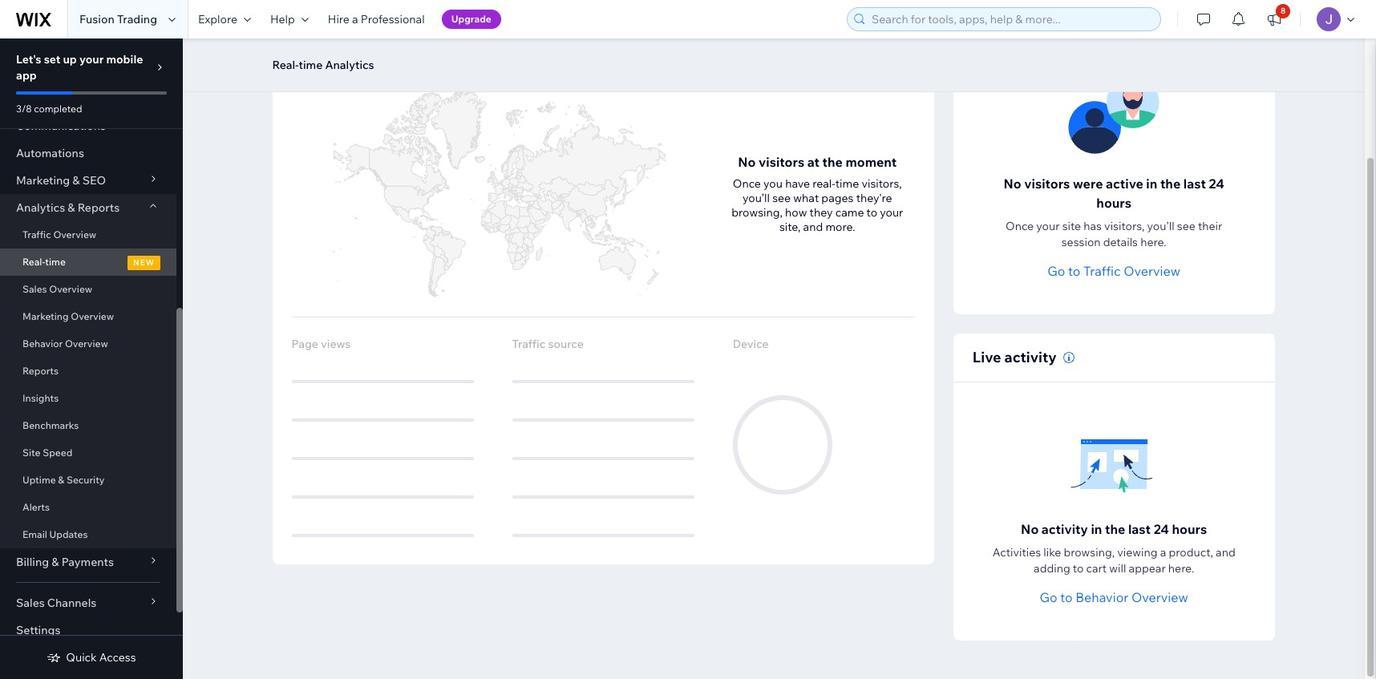 Task type: locate. For each thing, give the bounding box(es) containing it.
24 inside no activity in the last 24 hours activities like browsing, viewing a product, and adding to cart will appear here.
[[1154, 521, 1170, 538]]

1 horizontal spatial hours
[[1173, 521, 1208, 538]]

updates
[[49, 529, 88, 541]]

2 horizontal spatial your
[[1037, 219, 1060, 233]]

0 vertical spatial visitors,
[[862, 177, 902, 191]]

0 vertical spatial in
[[1147, 176, 1158, 192]]

0 vertical spatial activity
[[1005, 348, 1057, 367]]

here. inside no activity in the last 24 hours activities like browsing, viewing a product, and adding to cart will appear here.
[[1169, 562, 1195, 576]]

once
[[733, 177, 761, 191], [1006, 219, 1034, 233]]

1 horizontal spatial time
[[299, 58, 323, 72]]

fusion
[[79, 12, 115, 26]]

traffic down details in the top of the page
[[1084, 263, 1121, 279]]

browsing,
[[732, 205, 783, 220], [1064, 546, 1115, 560]]

2 vertical spatial traffic
[[512, 337, 546, 351]]

marketing down automations
[[16, 173, 70, 188]]

time up came
[[836, 177, 859, 191]]

set
[[44, 52, 60, 67]]

1 horizontal spatial real-
[[272, 58, 299, 72]]

0 vertical spatial sales
[[22, 283, 47, 295]]

reports down seo
[[78, 201, 120, 215]]

1 vertical spatial in
[[1091, 521, 1103, 538]]

reports inside "analytics & reports" popup button
[[78, 201, 120, 215]]

your right up
[[79, 52, 104, 67]]

0 vertical spatial marketing
[[16, 173, 70, 188]]

site,
[[780, 220, 801, 234]]

1 horizontal spatial 24
[[1209, 176, 1225, 192]]

active
[[1106, 176, 1144, 192]]

2 vertical spatial the
[[1106, 521, 1126, 538]]

1 horizontal spatial behavior
[[1076, 590, 1129, 606]]

source
[[548, 337, 584, 351]]

0 horizontal spatial behavior
[[22, 338, 63, 350]]

1 vertical spatial analytics
[[16, 201, 65, 215]]

overview down "appear"
[[1132, 590, 1189, 606]]

0 horizontal spatial 0
[[296, 27, 307, 48]]

3/8 completed
[[16, 103, 82, 115]]

1 0 from the left
[[296, 27, 307, 48]]

0 vertical spatial traffic
[[22, 229, 51, 241]]

1 vertical spatial last
[[1129, 521, 1151, 538]]

0 horizontal spatial analytics
[[16, 201, 65, 215]]

0 horizontal spatial you'll
[[743, 191, 770, 205]]

1 vertical spatial reports
[[22, 365, 59, 377]]

sales
[[22, 283, 47, 295], [16, 596, 45, 611]]

1 vertical spatial you'll
[[1148, 219, 1175, 233]]

1 horizontal spatial once
[[1006, 219, 1034, 233]]

up
[[63, 52, 77, 67]]

last
[[1184, 176, 1207, 192], [1129, 521, 1151, 538]]

real- inside button
[[272, 58, 299, 72]]

1 vertical spatial hours
[[1173, 521, 1208, 538]]

activity right live
[[1005, 348, 1057, 367]]

see left their
[[1178, 219, 1196, 233]]

real-
[[272, 58, 299, 72], [22, 256, 45, 268]]

real- inside sidebar element
[[22, 256, 45, 268]]

1 vertical spatial see
[[1178, 219, 1196, 233]]

time up sales overview on the left of page
[[45, 256, 66, 268]]

activity inside no activity in the last 24 hours activities like browsing, viewing a product, and adding to cart will appear here.
[[1042, 521, 1089, 538]]

0 horizontal spatial here.
[[1141, 235, 1167, 250]]

traffic left source
[[512, 337, 546, 351]]

& right uptime
[[58, 474, 64, 486]]

to left cart on the right bottom of page
[[1073, 562, 1084, 576]]

overview down analytics & reports at the left top of page
[[53, 229, 96, 241]]

0 vertical spatial no
[[738, 154, 756, 170]]

1 vertical spatial visitors,
[[1105, 219, 1145, 233]]

no up "activities"
[[1021, 521, 1039, 538]]

behavior down cart on the right bottom of page
[[1076, 590, 1129, 606]]

1 vertical spatial real-
[[22, 256, 45, 268]]

& down marketing & seo
[[68, 201, 75, 215]]

2 horizontal spatial traffic
[[1084, 263, 1121, 279]]

0 horizontal spatial visitors
[[759, 154, 805, 170]]

0 horizontal spatial 24
[[1154, 521, 1170, 538]]

0 horizontal spatial and
[[804, 220, 823, 234]]

time inside real-time analytics button
[[299, 58, 323, 72]]

were
[[1073, 176, 1104, 192]]

reports inside reports link
[[22, 365, 59, 377]]

0 vertical spatial real-
[[272, 58, 299, 72]]

analytics up traffic overview
[[16, 201, 65, 215]]

overview for marketing overview
[[71, 310, 114, 323]]

marketing & seo
[[16, 173, 106, 188]]

go down the adding
[[1040, 590, 1058, 606]]

1 vertical spatial the
[[1161, 176, 1181, 192]]

real-time
[[22, 256, 66, 268]]

reports
[[78, 201, 120, 215], [22, 365, 59, 377]]

visitors left the were
[[1025, 176, 1071, 192]]

1 vertical spatial traffic
[[1084, 263, 1121, 279]]

24 up viewing
[[1154, 521, 1170, 538]]

your right came
[[880, 205, 904, 220]]

1 horizontal spatial visitors
[[1025, 176, 1071, 192]]

1 vertical spatial browsing,
[[1064, 546, 1115, 560]]

explore
[[198, 12, 237, 26]]

0 vertical spatial analytics
[[325, 58, 374, 72]]

behavior down the marketing overview
[[22, 338, 63, 350]]

once inside no visitors at the moment once you have real-time visitors, you'll see what pages they're browsing, how they came to your site, and more.
[[733, 177, 761, 191]]

2 horizontal spatial the
[[1161, 176, 1181, 192]]

&
[[72, 173, 80, 188], [68, 201, 75, 215], [58, 474, 64, 486], [52, 555, 59, 570]]

traffic for traffic source
[[512, 337, 546, 351]]

sales for sales overview
[[22, 283, 47, 295]]

0 horizontal spatial visitors,
[[862, 177, 902, 191]]

mobile
[[106, 52, 143, 67]]

no
[[738, 154, 756, 170], [1004, 176, 1022, 192], [1021, 521, 1039, 538]]

speed
[[43, 447, 72, 459]]

real- for real-time
[[22, 256, 45, 268]]

once left you
[[733, 177, 761, 191]]

alerts link
[[0, 494, 177, 521]]

marketing inside 'link'
[[22, 310, 69, 323]]

the up viewing
[[1106, 521, 1126, 538]]

1 vertical spatial and
[[1216, 546, 1236, 560]]

last up viewing
[[1129, 521, 1151, 538]]

analytics down 'hire'
[[325, 58, 374, 72]]

0 button
[[272, 0, 603, 69], [603, 0, 935, 69]]

1 horizontal spatial here.
[[1169, 562, 1195, 576]]

no inside no activity in the last 24 hours activities like browsing, viewing a product, and adding to cart will appear here.
[[1021, 521, 1039, 538]]

no for at
[[738, 154, 756, 170]]

0 vertical spatial 24
[[1209, 176, 1225, 192]]

uptime & security link
[[0, 467, 177, 494]]

in
[[1147, 176, 1158, 192], [1091, 521, 1103, 538]]

the inside no visitors were active in the last 24 hours once your site has visitors, you'll see their session details here.
[[1161, 176, 1181, 192]]

real- down help
[[272, 58, 299, 72]]

no left the were
[[1004, 176, 1022, 192]]

in inside no visitors were active in the last 24 hours once your site has visitors, you'll see their session details here.
[[1147, 176, 1158, 192]]

0
[[296, 27, 307, 48], [628, 27, 638, 48]]

access
[[99, 651, 136, 665]]

1 horizontal spatial the
[[1106, 521, 1126, 538]]

0 horizontal spatial once
[[733, 177, 761, 191]]

see
[[773, 191, 791, 205], [1178, 219, 1196, 233]]

the inside no visitors at the moment once you have real-time visitors, you'll see what pages they're browsing, how they came to your site, and more.
[[823, 154, 843, 170]]

1 horizontal spatial your
[[880, 205, 904, 220]]

a right 'hire'
[[352, 12, 358, 26]]

time
[[299, 58, 323, 72], [836, 177, 859, 191], [45, 256, 66, 268]]

0 vertical spatial reports
[[78, 201, 120, 215]]

payments
[[61, 555, 114, 570]]

2 vertical spatial no
[[1021, 521, 1039, 538]]

time inside sidebar element
[[45, 256, 66, 268]]

behavior inside "link"
[[1076, 590, 1129, 606]]

to right came
[[867, 205, 878, 220]]

last inside no activity in the last 24 hours activities like browsing, viewing a product, and adding to cart will appear here.
[[1129, 521, 1151, 538]]

1 0 button from the left
[[272, 0, 603, 69]]

0 vertical spatial browsing,
[[732, 205, 783, 220]]

0 horizontal spatial your
[[79, 52, 104, 67]]

traffic inside sidebar element
[[22, 229, 51, 241]]

1 vertical spatial visitors
[[1025, 176, 1071, 192]]

1 horizontal spatial see
[[1178, 219, 1196, 233]]

to down session at the top right of the page
[[1069, 263, 1081, 279]]

marketing down sales overview on the left of page
[[22, 310, 69, 323]]

in right active
[[1147, 176, 1158, 192]]

hours inside no visitors were active in the last 24 hours once your site has visitors, you'll see their session details here.
[[1097, 195, 1132, 211]]

visitors, down moment
[[862, 177, 902, 191]]

0 vertical spatial see
[[773, 191, 791, 205]]

overview down marketing overview 'link'
[[65, 338, 108, 350]]

visitors inside no visitors at the moment once you have real-time visitors, you'll see what pages they're browsing, how they came to your site, and more.
[[759, 154, 805, 170]]

see inside no visitors at the moment once you have real-time visitors, you'll see what pages they're browsing, how they came to your site, and more.
[[773, 191, 791, 205]]

go to behavior overview link
[[1040, 588, 1189, 607]]

billing & payments button
[[0, 549, 177, 576]]

here. right details in the top of the page
[[1141, 235, 1167, 250]]

2 vertical spatial time
[[45, 256, 66, 268]]

browsing, down you
[[732, 205, 783, 220]]

here. inside no visitors were active in the last 24 hours once your site has visitors, you'll see their session details here.
[[1141, 235, 1167, 250]]

no inside no visitors at the moment once you have real-time visitors, you'll see what pages they're browsing, how they came to your site, and more.
[[738, 154, 756, 170]]

uptime & security
[[22, 474, 105, 486]]

1 vertical spatial 24
[[1154, 521, 1170, 538]]

0 vertical spatial visitors
[[759, 154, 805, 170]]

tab list
[[272, 0, 935, 69]]

0 vertical spatial go
[[1048, 263, 1066, 279]]

browsing, inside no visitors at the moment once you have real-time visitors, you'll see what pages they're browsing, how they came to your site, and more.
[[732, 205, 783, 220]]

0 horizontal spatial reports
[[22, 365, 59, 377]]

to down the adding
[[1061, 590, 1073, 606]]

you'll
[[743, 191, 770, 205], [1148, 219, 1175, 233]]

& right billing
[[52, 555, 59, 570]]

1 horizontal spatial a
[[1161, 546, 1167, 560]]

hours inside no activity in the last 24 hours activities like browsing, viewing a product, and adding to cart will appear here.
[[1173, 521, 1208, 538]]

app
[[16, 68, 37, 83]]

visitors for at
[[759, 154, 805, 170]]

1 horizontal spatial you'll
[[1148, 219, 1175, 233]]

your left site
[[1037, 219, 1060, 233]]

3/8
[[16, 103, 32, 115]]

1 horizontal spatial traffic
[[512, 337, 546, 351]]

2 horizontal spatial time
[[836, 177, 859, 191]]

see left what
[[773, 191, 791, 205]]

automations link
[[0, 140, 177, 167]]

benchmarks link
[[0, 412, 177, 440]]

they're
[[857, 191, 893, 205]]

1 horizontal spatial visitors,
[[1105, 219, 1145, 233]]

no for in
[[1021, 521, 1039, 538]]

in up cart on the right bottom of page
[[1091, 521, 1103, 538]]

0 horizontal spatial hours
[[1097, 195, 1132, 211]]

1 horizontal spatial last
[[1184, 176, 1207, 192]]

sales up settings
[[16, 596, 45, 611]]

24
[[1209, 176, 1225, 192], [1154, 521, 1170, 538]]

hours down active
[[1097, 195, 1132, 211]]

analytics inside popup button
[[16, 201, 65, 215]]

activity up like on the right of the page
[[1042, 521, 1089, 538]]

you'll left their
[[1148, 219, 1175, 233]]

cart
[[1087, 562, 1107, 576]]

& left seo
[[72, 173, 80, 188]]

marketing inside popup button
[[16, 173, 70, 188]]

real- for real-time analytics
[[272, 58, 299, 72]]

overview inside 'link'
[[71, 310, 114, 323]]

0 vertical spatial last
[[1184, 176, 1207, 192]]

and
[[804, 220, 823, 234], [1216, 546, 1236, 560]]

0 horizontal spatial browsing,
[[732, 205, 783, 220]]

24 inside no visitors were active in the last 24 hours once your site has visitors, you'll see their session details here.
[[1209, 176, 1225, 192]]

visitors inside no visitors were active in the last 24 hours once your site has visitors, you'll see their session details here.
[[1025, 176, 1071, 192]]

settings
[[16, 623, 61, 638]]

1 vertical spatial no
[[1004, 176, 1022, 192]]

0 vertical spatial a
[[352, 12, 358, 26]]

seo
[[82, 173, 106, 188]]

& for billing
[[52, 555, 59, 570]]

analytics
[[325, 58, 374, 72], [16, 201, 65, 215]]

0 vertical spatial you'll
[[743, 191, 770, 205]]

no left at
[[738, 154, 756, 170]]

0 horizontal spatial see
[[773, 191, 791, 205]]

the for last
[[1106, 521, 1126, 538]]

the right active
[[1161, 176, 1181, 192]]

0 horizontal spatial in
[[1091, 521, 1103, 538]]

viewing
[[1118, 546, 1158, 560]]

hours up product,
[[1173, 521, 1208, 538]]

real- up sales overview on the left of page
[[22, 256, 45, 268]]

behavior inside sidebar element
[[22, 338, 63, 350]]

0 horizontal spatial traffic
[[22, 229, 51, 241]]

time for real-time analytics
[[299, 58, 323, 72]]

0 horizontal spatial last
[[1129, 521, 1151, 538]]

details
[[1104, 235, 1138, 250]]

quick access button
[[47, 651, 136, 665]]

the inside no activity in the last 24 hours activities like browsing, viewing a product, and adding to cart will appear here.
[[1106, 521, 1126, 538]]

time for real-time
[[45, 256, 66, 268]]

no activity in the last 24 hours activities like browsing, viewing a product, and adding to cart will appear here.
[[993, 521, 1236, 576]]

go down session at the top right of the page
[[1048, 263, 1066, 279]]

1 vertical spatial behavior
[[1076, 590, 1129, 606]]

once left site
[[1006, 219, 1034, 233]]

will
[[1110, 562, 1127, 576]]

sales down real-time
[[22, 283, 47, 295]]

1 vertical spatial here.
[[1169, 562, 1195, 576]]

1 horizontal spatial and
[[1216, 546, 1236, 560]]

0 vertical spatial and
[[804, 220, 823, 234]]

no inside no visitors were active in the last 24 hours once your site has visitors, you'll see their session details here.
[[1004, 176, 1022, 192]]

1 vertical spatial sales
[[16, 596, 45, 611]]

and right site,
[[804, 220, 823, 234]]

here. down product,
[[1169, 562, 1195, 576]]

reports up insights
[[22, 365, 59, 377]]

your inside no visitors were active in the last 24 hours once your site has visitors, you'll see their session details here.
[[1037, 219, 1060, 233]]

marketing
[[16, 173, 70, 188], [22, 310, 69, 323]]

device
[[733, 337, 769, 351]]

last up their
[[1184, 176, 1207, 192]]

security
[[67, 474, 105, 486]]

1 vertical spatial a
[[1161, 546, 1167, 560]]

1 horizontal spatial browsing,
[[1064, 546, 1115, 560]]

2 0 button from the left
[[603, 0, 935, 69]]

overview down sales overview link
[[71, 310, 114, 323]]

and inside no activity in the last 24 hours activities like browsing, viewing a product, and adding to cart will appear here.
[[1216, 546, 1236, 560]]

24 up their
[[1209, 176, 1225, 192]]

go inside "link"
[[1040, 590, 1058, 606]]

no visitors at the moment once you have real-time visitors, you'll see what pages they're browsing, how they came to your site, and more.
[[732, 154, 904, 234]]

benchmarks
[[22, 420, 79, 432]]

1 vertical spatial time
[[836, 177, 859, 191]]

hours
[[1097, 195, 1132, 211], [1173, 521, 1208, 538]]

traffic for traffic overview
[[22, 229, 51, 241]]

overview up the marketing overview
[[49, 283, 92, 295]]

0 vertical spatial the
[[823, 154, 843, 170]]

you'll left how
[[743, 191, 770, 205]]

0 horizontal spatial the
[[823, 154, 843, 170]]

1 horizontal spatial in
[[1147, 176, 1158, 192]]

their
[[1199, 219, 1223, 233]]

completed
[[34, 103, 82, 115]]

the right at
[[823, 154, 843, 170]]

billing
[[16, 555, 49, 570]]

overview
[[53, 229, 96, 241], [1124, 263, 1181, 279], [49, 283, 92, 295], [71, 310, 114, 323], [65, 338, 108, 350], [1132, 590, 1189, 606]]

visitors up you
[[759, 154, 805, 170]]

time down help button
[[299, 58, 323, 72]]

0 horizontal spatial time
[[45, 256, 66, 268]]

and right product,
[[1216, 546, 1236, 560]]

a up "appear"
[[1161, 546, 1167, 560]]

overview for traffic overview
[[53, 229, 96, 241]]

once inside no visitors were active in the last 24 hours once your site has visitors, you'll see their session details here.
[[1006, 219, 1034, 233]]

1 vertical spatial go
[[1040, 590, 1058, 606]]

1 vertical spatial marketing
[[22, 310, 69, 323]]

0 horizontal spatial real-
[[22, 256, 45, 268]]

sales overview link
[[0, 276, 177, 303]]

1 vertical spatial once
[[1006, 219, 1034, 233]]

browsing, up cart on the right bottom of page
[[1064, 546, 1115, 560]]

0 vertical spatial once
[[733, 177, 761, 191]]

1 horizontal spatial 0
[[628, 27, 638, 48]]

1 vertical spatial activity
[[1042, 521, 1089, 538]]

0 vertical spatial here.
[[1141, 235, 1167, 250]]

site speed
[[22, 447, 72, 459]]

& for analytics
[[68, 201, 75, 215]]

1 horizontal spatial analytics
[[325, 58, 374, 72]]

0 vertical spatial behavior
[[22, 338, 63, 350]]

go to traffic overview
[[1048, 263, 1181, 279]]

visitors, up details in the top of the page
[[1105, 219, 1145, 233]]

overview for sales overview
[[49, 283, 92, 295]]

0 vertical spatial hours
[[1097, 195, 1132, 211]]

traffic up real-time
[[22, 229, 51, 241]]

see inside no visitors were active in the last 24 hours once your site has visitors, you'll see their session details here.
[[1178, 219, 1196, 233]]

session
[[1062, 235, 1101, 250]]

sales inside popup button
[[16, 596, 45, 611]]

go for go to traffic overview
[[1048, 263, 1066, 279]]



Task type: describe. For each thing, give the bounding box(es) containing it.
sales channels
[[16, 596, 97, 611]]

to inside no activity in the last 24 hours activities like browsing, viewing a product, and adding to cart will appear here.
[[1073, 562, 1084, 576]]

site speed link
[[0, 440, 177, 467]]

billing & payments
[[16, 555, 114, 570]]

2 0 from the left
[[628, 27, 638, 48]]

activity for live
[[1005, 348, 1057, 367]]

marketing overview link
[[0, 303, 177, 331]]

overview inside "link"
[[1132, 590, 1189, 606]]

the for moment
[[823, 154, 843, 170]]

real-
[[813, 177, 836, 191]]

no visitors were active in the last 24 hours once your site has visitors, you'll see their session details here.
[[1004, 176, 1225, 250]]

sales for sales channels
[[16, 596, 45, 611]]

upgrade
[[451, 13, 492, 25]]

last inside no visitors were active in the last 24 hours once your site has visitors, you'll see their session details here.
[[1184, 176, 1207, 192]]

have
[[786, 177, 810, 191]]

marketing overview
[[22, 310, 114, 323]]

email updates link
[[0, 521, 177, 549]]

marketing for marketing & seo
[[16, 173, 70, 188]]

page
[[292, 337, 318, 351]]

more.
[[826, 220, 856, 234]]

help
[[270, 12, 295, 26]]

& for uptime
[[58, 474, 64, 486]]

a inside no activity in the last 24 hours activities like browsing, viewing a product, and adding to cart will appear here.
[[1161, 546, 1167, 560]]

adding
[[1034, 562, 1071, 576]]

new
[[133, 258, 155, 268]]

site
[[1063, 219, 1082, 233]]

help button
[[261, 0, 318, 39]]

activity for no
[[1042, 521, 1089, 538]]

what
[[794, 191, 819, 205]]

traffic overview
[[22, 229, 96, 241]]

8
[[1281, 6, 1286, 16]]

quick access
[[66, 651, 136, 665]]

hire
[[328, 12, 350, 26]]

0 horizontal spatial a
[[352, 12, 358, 26]]

traffic source
[[512, 337, 584, 351]]

visitors for were
[[1025, 176, 1071, 192]]

alerts
[[22, 501, 50, 513]]

tab list containing 0
[[272, 0, 935, 69]]

behavior overview link
[[0, 331, 177, 358]]

real-time analytics button
[[264, 53, 382, 77]]

and inside no visitors at the moment once you have real-time visitors, you'll see what pages they're browsing, how they came to your site, and more.
[[804, 220, 823, 234]]

let's
[[16, 52, 41, 67]]

marketing & seo button
[[0, 167, 177, 194]]

overview down details in the top of the page
[[1124, 263, 1181, 279]]

page views
[[292, 337, 351, 351]]

site
[[22, 447, 41, 459]]

reports link
[[0, 358, 177, 385]]

your inside let's set up your mobile app
[[79, 52, 104, 67]]

views
[[321, 337, 351, 351]]

email
[[22, 529, 47, 541]]

upgrade button
[[442, 10, 501, 29]]

has
[[1084, 219, 1102, 233]]

insights link
[[0, 385, 177, 412]]

you'll inside no visitors at the moment once you have real-time visitors, you'll see what pages they're browsing, how they came to your site, and more.
[[743, 191, 770, 205]]

go for go to behavior overview
[[1040, 590, 1058, 606]]

your inside no visitors at the moment once you have real-time visitors, you'll see what pages they're browsing, how they came to your site, and more.
[[880, 205, 904, 220]]

visitors, inside no visitors were active in the last 24 hours once your site has visitors, you'll see their session details here.
[[1105, 219, 1145, 233]]

in inside no activity in the last 24 hours activities like browsing, viewing a product, and adding to cart will appear here.
[[1091, 521, 1103, 538]]

live activity
[[973, 348, 1057, 367]]

live
[[973, 348, 1002, 367]]

sales overview
[[22, 283, 92, 295]]

settings link
[[0, 617, 177, 644]]

go to behavior overview
[[1040, 590, 1189, 606]]

sales channels button
[[0, 590, 177, 617]]

quick
[[66, 651, 97, 665]]

came
[[836, 205, 864, 220]]

trading
[[117, 12, 157, 26]]

at
[[808, 154, 820, 170]]

hire a professional link
[[318, 0, 435, 39]]

here. for go to behavior overview
[[1169, 562, 1195, 576]]

let's set up your mobile app
[[16, 52, 143, 83]]

browsing, inside no activity in the last 24 hours activities like browsing, viewing a product, and adding to cart will appear here.
[[1064, 546, 1115, 560]]

sidebar element
[[0, 0, 183, 680]]

marketing for marketing overview
[[22, 310, 69, 323]]

to inside no visitors at the moment once you have real-time visitors, you'll see what pages they're browsing, how they came to your site, and more.
[[867, 205, 878, 220]]

hire a professional
[[328, 12, 425, 26]]

time inside no visitors at the moment once you have real-time visitors, you'll see what pages they're browsing, how they came to your site, and more.
[[836, 177, 859, 191]]

product,
[[1169, 546, 1214, 560]]

visitors, inside no visitors at the moment once you have real-time visitors, you'll see what pages they're browsing, how they came to your site, and more.
[[862, 177, 902, 191]]

here. for go to traffic overview
[[1141, 235, 1167, 250]]

how
[[785, 205, 807, 220]]

Search for tools, apps, help & more... field
[[867, 8, 1156, 30]]

activities
[[993, 546, 1042, 560]]

communications button
[[0, 112, 177, 140]]

analytics inside button
[[325, 58, 374, 72]]

uptime
[[22, 474, 56, 486]]

email updates
[[22, 529, 88, 541]]

to inside "link"
[[1061, 590, 1073, 606]]

traffic overview link
[[0, 221, 177, 249]]

go to traffic overview link
[[1048, 262, 1181, 281]]

fusion trading
[[79, 12, 157, 26]]

they
[[810, 205, 833, 220]]

communications
[[16, 119, 106, 133]]

analytics & reports button
[[0, 194, 177, 221]]

appear
[[1129, 562, 1166, 576]]

you'll inside no visitors were active in the last 24 hours once your site has visitors, you'll see their session details here.
[[1148, 219, 1175, 233]]

overview for behavior overview
[[65, 338, 108, 350]]

behavior overview
[[22, 338, 108, 350]]

& for marketing
[[72, 173, 80, 188]]

automations
[[16, 146, 84, 160]]

no for were
[[1004, 176, 1022, 192]]

analytics & reports
[[16, 201, 120, 215]]

pages
[[822, 191, 854, 205]]

a chart. image
[[292, 89, 701, 298]]

you
[[764, 177, 783, 191]]



Task type: vqa. For each thing, say whether or not it's contained in the screenshot.
the bottommost Sales
yes



